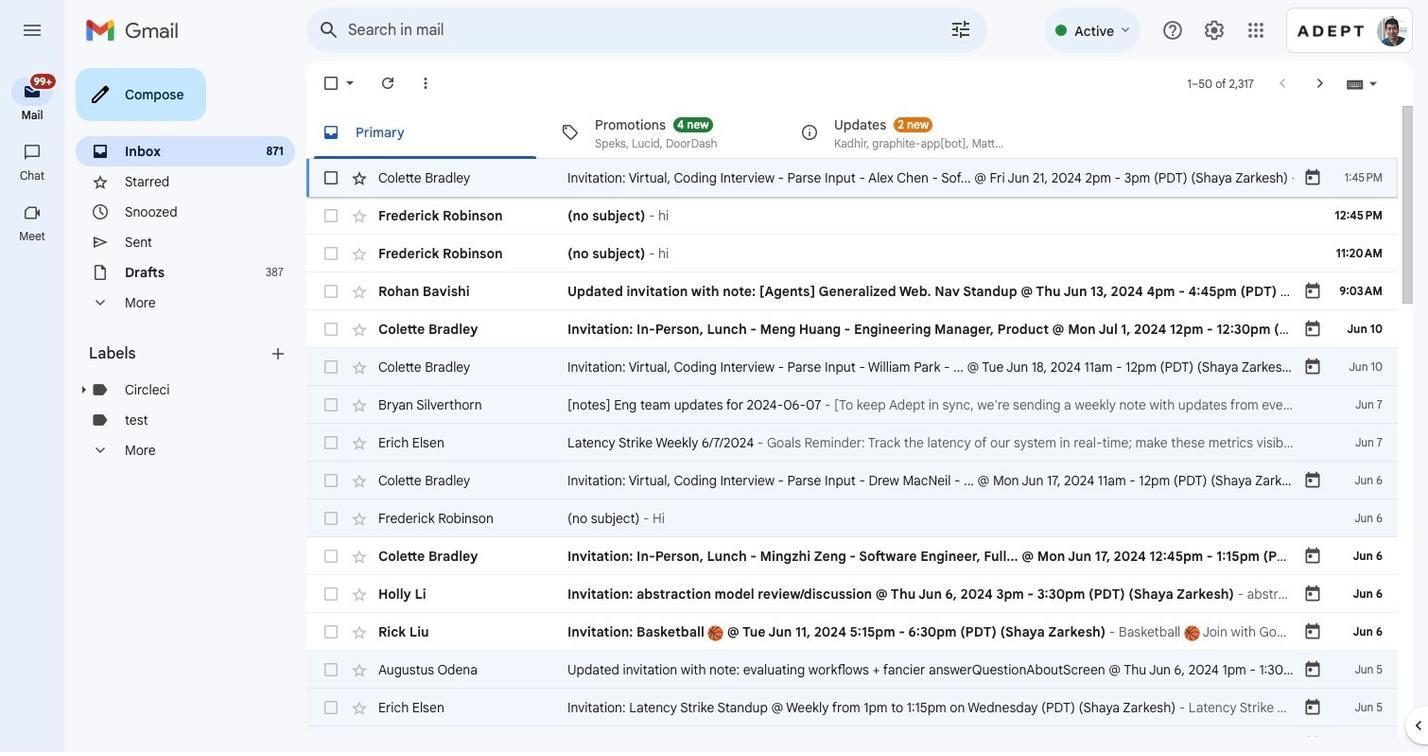 Task type: locate. For each thing, give the bounding box(es) containing it.
2 calendar event image from the top
[[1304, 736, 1323, 752]]

1 vertical spatial calendar event image
[[1304, 282, 1323, 301]]

2 🏀 image from the left
[[1184, 625, 1200, 641]]

1 horizontal spatial 🏀 image
[[1184, 625, 1200, 641]]

advanced search options image
[[942, 10, 980, 48]]

5 row from the top
[[307, 310, 1420, 348]]

2 calendar event image from the top
[[1304, 282, 1323, 301]]

row
[[307, 159, 1398, 197], [307, 197, 1398, 235], [307, 235, 1398, 272], [307, 272, 1398, 310], [307, 310, 1420, 348], [307, 348, 1398, 386], [307, 386, 1398, 424], [307, 424, 1398, 462], [307, 462, 1398, 500], [307, 500, 1398, 537], [307, 537, 1409, 575], [307, 575, 1398, 613], [307, 613, 1398, 651], [307, 651, 1429, 689], [307, 689, 1398, 727], [307, 727, 1398, 752]]

promotions, 4 new messages, tab
[[546, 106, 784, 159]]

calendar event image for fourth row from the top of the page
[[1304, 282, 1323, 301]]

main menu image
[[21, 19, 44, 42]]

2 row from the top
[[307, 197, 1398, 235]]

None checkbox
[[322, 168, 341, 187], [322, 206, 341, 225], [322, 244, 341, 263], [322, 320, 341, 339], [322, 585, 341, 604], [322, 698, 341, 717], [322, 168, 341, 187], [322, 206, 341, 225], [322, 244, 341, 263], [322, 320, 341, 339], [322, 585, 341, 604], [322, 698, 341, 717]]

navigation
[[0, 61, 66, 752]]

select input tool image
[[1368, 76, 1379, 90]]

12 row from the top
[[307, 575, 1398, 613]]

15 row from the top
[[307, 689, 1398, 727]]

14 row from the top
[[307, 651, 1429, 689]]

calendar event image
[[1304, 168, 1323, 187], [1304, 282, 1323, 301], [1304, 320, 1323, 339]]

support image
[[1162, 19, 1185, 42]]

1 calendar event image from the top
[[1304, 698, 1323, 717]]

None checkbox
[[322, 74, 341, 93], [322, 282, 341, 301], [322, 358, 341, 377], [322, 395, 341, 414], [322, 433, 341, 452], [322, 471, 341, 490], [322, 509, 341, 528], [322, 547, 341, 566], [322, 623, 341, 641], [322, 660, 341, 679], [322, 736, 341, 752], [322, 74, 341, 93], [322, 282, 341, 301], [322, 358, 341, 377], [322, 395, 341, 414], [322, 433, 341, 452], [322, 471, 341, 490], [322, 509, 341, 528], [322, 547, 341, 566], [322, 623, 341, 641], [322, 660, 341, 679], [322, 736, 341, 752]]

calendar event image for 12th row from the bottom
[[1304, 320, 1323, 339]]

refresh image
[[378, 74, 397, 93]]

calendar event image for 16th row
[[1304, 736, 1323, 752]]

older image
[[1311, 74, 1330, 93]]

calendar event image
[[1304, 698, 1323, 717], [1304, 736, 1323, 752]]

wed, jun 5, 2024, 9:43 am element
[[1355, 736, 1383, 752]]

2 vertical spatial calendar event image
[[1304, 320, 1323, 339]]

1 vertical spatial calendar event image
[[1304, 736, 1323, 752]]

3 calendar event image from the top
[[1304, 320, 1323, 339]]

🏀 image
[[708, 625, 724, 641], [1184, 625, 1200, 641]]

calendar event image for 15th row from the top
[[1304, 698, 1323, 717]]

1 row from the top
[[307, 159, 1398, 197]]

0 vertical spatial calendar event image
[[1304, 168, 1323, 187]]

main content
[[307, 106, 1429, 752]]

0 vertical spatial calendar event image
[[1304, 698, 1323, 717]]

1 calendar event image from the top
[[1304, 168, 1323, 187]]

11 row from the top
[[307, 537, 1409, 575]]

tab list
[[307, 106, 1398, 159]]

heading
[[0, 108, 64, 123], [0, 168, 64, 184], [0, 229, 64, 244], [89, 344, 269, 363]]

0 horizontal spatial 🏀 image
[[708, 625, 724, 641]]

7 row from the top
[[307, 386, 1398, 424]]



Task type: vqa. For each thing, say whether or not it's contained in the screenshot.
Search in mail "Text Field"
yes



Task type: describe. For each thing, give the bounding box(es) containing it.
4 row from the top
[[307, 272, 1398, 310]]

settings image
[[1203, 19, 1226, 42]]

gmail image
[[85, 11, 188, 49]]

6 row from the top
[[307, 348, 1398, 386]]

16 row from the top
[[307, 727, 1398, 752]]

13 row from the top
[[307, 613, 1398, 651]]

1 🏀 image from the left
[[708, 625, 724, 641]]

search in mail image
[[312, 13, 346, 47]]

10 row from the top
[[307, 500, 1398, 537]]

primary tab
[[307, 106, 544, 159]]

more email options image
[[416, 74, 435, 93]]

9 row from the top
[[307, 462, 1398, 500]]

calendar event image for first row from the top
[[1304, 168, 1323, 187]]

updates, 2 new messages, tab
[[785, 106, 1024, 159]]

Search in mail text field
[[348, 21, 897, 40]]

Search in mail search field
[[307, 8, 988, 53]]

3 row from the top
[[307, 235, 1398, 272]]

8 row from the top
[[307, 424, 1398, 462]]



